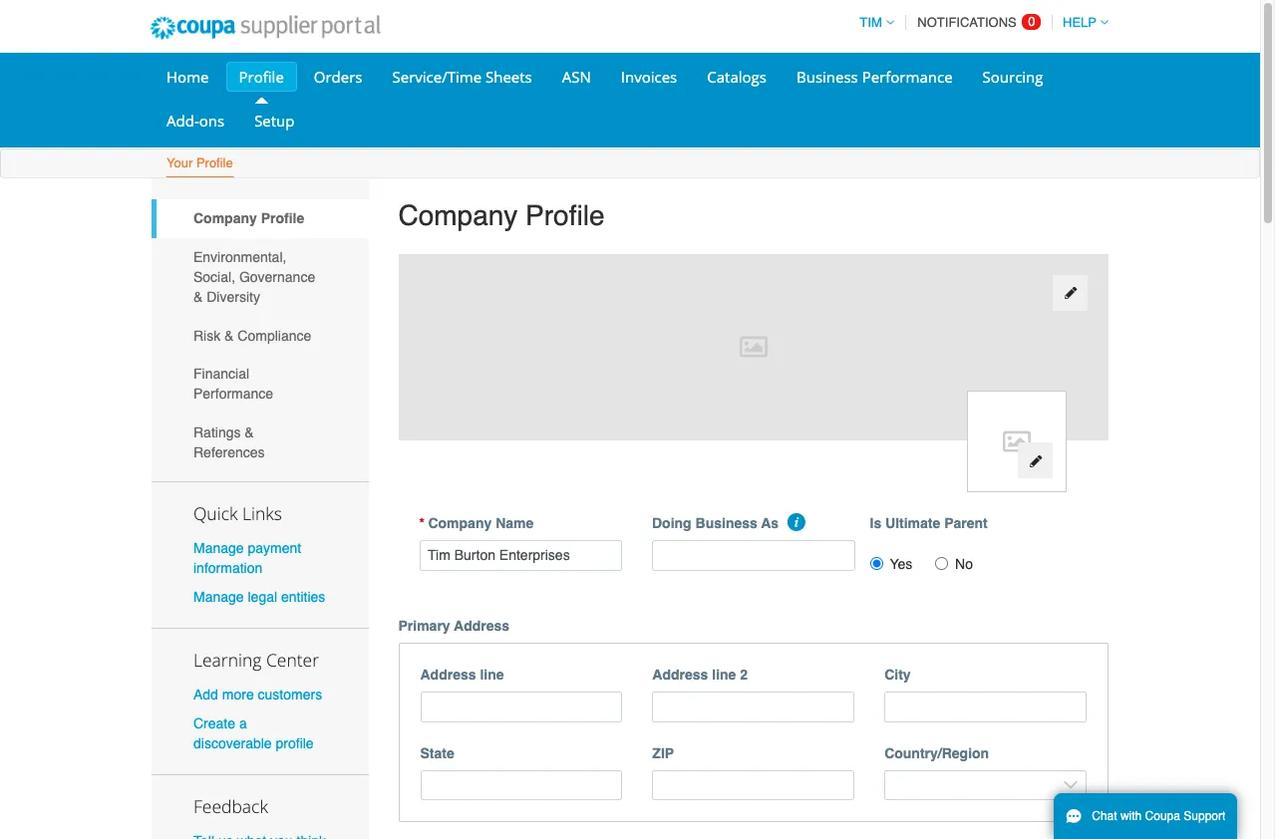 Task type: describe. For each thing, give the bounding box(es) containing it.
doing business as
[[652, 516, 779, 531]]

company inside company profile link
[[193, 211, 257, 227]]

invoices
[[621, 67, 677, 87]]

ZIP text field
[[652, 770, 855, 801]]

profile link
[[226, 62, 297, 92]]

a
[[239, 716, 247, 732]]

manage legal entities link
[[193, 589, 325, 605]]

compliance
[[238, 328, 311, 344]]

your profile
[[166, 156, 233, 170]]

notifications
[[918, 15, 1017, 30]]

add-ons link
[[154, 106, 237, 136]]

more
[[222, 687, 254, 703]]

financial
[[193, 366, 249, 382]]

address line
[[420, 667, 504, 683]]

manage for manage payment information
[[193, 540, 244, 556]]

service/time sheets
[[392, 67, 532, 87]]

create a discoverable profile link
[[193, 716, 314, 752]]

chat with coupa support
[[1092, 810, 1226, 823]]

setup
[[254, 111, 295, 131]]

risk
[[193, 328, 221, 344]]

name
[[496, 516, 534, 531]]

Address line text field
[[420, 692, 622, 722]]

learning center
[[193, 648, 319, 672]]

manage legal entities
[[193, 589, 325, 605]]

governance
[[239, 269, 315, 285]]

with
[[1120, 810, 1142, 823]]

ultimate
[[885, 516, 940, 531]]

references
[[193, 445, 265, 461]]

logo image
[[967, 391, 1067, 493]]

add-
[[166, 111, 199, 131]]

background image
[[398, 254, 1109, 441]]

& for ratings
[[245, 425, 254, 441]]

2
[[740, 667, 748, 683]]

change image image for background image
[[1063, 286, 1077, 300]]

zip
[[652, 745, 674, 761]]

quick links
[[193, 501, 282, 525]]

manage payment information
[[193, 540, 301, 576]]

add more customers link
[[193, 687, 322, 703]]

financial performance
[[193, 366, 273, 402]]

home link
[[154, 62, 222, 92]]

State text field
[[420, 770, 622, 801]]

sourcing link
[[970, 62, 1056, 92]]

catalogs link
[[694, 62, 780, 92]]

risk & compliance link
[[152, 316, 368, 355]]

state
[[420, 745, 454, 761]]

setup link
[[241, 106, 308, 136]]

asn link
[[549, 62, 604, 92]]

home
[[166, 67, 209, 87]]

chat with coupa support button
[[1054, 794, 1238, 839]]

invoices link
[[608, 62, 690, 92]]

create a discoverable profile
[[193, 716, 314, 752]]

1 vertical spatial business
[[695, 516, 757, 531]]

your
[[166, 156, 193, 170]]

tim
[[860, 15, 882, 30]]

social,
[[193, 269, 235, 285]]

manage payment information link
[[193, 540, 301, 576]]

chat
[[1092, 810, 1117, 823]]

additional information image
[[788, 514, 806, 531]]

primary
[[398, 618, 450, 634]]

environmental, social, governance & diversity
[[193, 249, 315, 305]]

ons
[[199, 111, 224, 131]]

*
[[419, 516, 425, 531]]

diversity
[[207, 289, 260, 305]]

your profile link
[[165, 152, 234, 177]]

links
[[242, 501, 282, 525]]



Task type: locate. For each thing, give the bounding box(es) containing it.
Doing Business As text field
[[652, 540, 855, 571]]

address for address line 2
[[652, 667, 708, 683]]

as
[[761, 516, 779, 531]]

manage down information at the bottom
[[193, 589, 244, 605]]

company profile link
[[152, 199, 368, 238]]

& right risk
[[224, 328, 234, 344]]

1 horizontal spatial &
[[224, 328, 234, 344]]

is ultimate parent
[[870, 516, 988, 531]]

customers
[[258, 687, 322, 703]]

financial performance link
[[152, 355, 368, 413]]

line for address line
[[480, 667, 504, 683]]

manage for manage legal entities
[[193, 589, 244, 605]]

line up address line text box
[[480, 667, 504, 683]]

2 line from the left
[[712, 667, 736, 683]]

payment
[[248, 540, 301, 556]]

navigation
[[851, 3, 1109, 42]]

None text field
[[419, 540, 622, 571]]

sourcing
[[983, 67, 1043, 87]]

0 vertical spatial business
[[797, 67, 858, 87]]

2 horizontal spatial &
[[245, 425, 254, 441]]

legal
[[248, 589, 277, 605]]

1 horizontal spatial performance
[[862, 67, 953, 87]]

1 manage from the top
[[193, 540, 244, 556]]

support
[[1184, 810, 1226, 823]]

manage up information at the bottom
[[193, 540, 244, 556]]

doing
[[652, 516, 692, 531]]

address for address line
[[420, 667, 476, 683]]

0 horizontal spatial &
[[193, 289, 203, 305]]

1 vertical spatial &
[[224, 328, 234, 344]]

yes
[[890, 556, 913, 572]]

quick
[[193, 501, 238, 525]]

1 vertical spatial performance
[[193, 386, 273, 402]]

performance
[[862, 67, 953, 87], [193, 386, 273, 402]]

add-ons
[[166, 111, 224, 131]]

environmental, social, governance & diversity link
[[152, 238, 368, 316]]

add more customers
[[193, 687, 322, 703]]

business down tim link
[[797, 67, 858, 87]]

address up address line
[[454, 618, 509, 634]]

manage inside manage payment information
[[193, 540, 244, 556]]

profile
[[276, 736, 314, 752]]

& inside environmental, social, governance & diversity
[[193, 289, 203, 305]]

business up "doing business as" text box
[[695, 516, 757, 531]]

Address line 2 text field
[[652, 692, 855, 722]]

information
[[193, 560, 262, 576]]

& inside ratings & references
[[245, 425, 254, 441]]

company profile
[[398, 199, 605, 231], [193, 211, 304, 227]]

address line 2
[[652, 667, 748, 683]]

& up references at the left bottom of page
[[245, 425, 254, 441]]

line for address line 2
[[712, 667, 736, 683]]

0 horizontal spatial performance
[[193, 386, 273, 402]]

& down social,
[[193, 289, 203, 305]]

create
[[193, 716, 235, 732]]

address left 2
[[652, 667, 708, 683]]

primary address
[[398, 618, 509, 634]]

0 horizontal spatial business
[[695, 516, 757, 531]]

tim link
[[851, 15, 894, 30]]

company
[[398, 199, 518, 231], [193, 211, 257, 227], [428, 516, 492, 531]]

ratings & references
[[193, 425, 265, 461]]

coupa supplier portal image
[[137, 3, 393, 53]]

performance for business
[[862, 67, 953, 87]]

business performance
[[797, 67, 953, 87]]

ratings & references link
[[152, 413, 368, 472]]

1 vertical spatial manage
[[193, 589, 244, 605]]

city
[[884, 667, 911, 683]]

parent
[[944, 516, 988, 531]]

performance for financial
[[193, 386, 273, 402]]

service/time
[[392, 67, 482, 87]]

help
[[1063, 15, 1097, 30]]

feedback
[[193, 795, 268, 819]]

catalogs
[[707, 67, 767, 87]]

line
[[480, 667, 504, 683], [712, 667, 736, 683]]

coupa
[[1145, 810, 1180, 823]]

asn
[[562, 67, 591, 87]]

1 horizontal spatial company profile
[[398, 199, 605, 231]]

center
[[266, 648, 319, 672]]

* company name
[[419, 516, 534, 531]]

orders link
[[301, 62, 375, 92]]

is
[[870, 516, 881, 531]]

City text field
[[884, 692, 1087, 722]]

environmental,
[[193, 249, 287, 265]]

manage
[[193, 540, 244, 556], [193, 589, 244, 605]]

1 horizontal spatial business
[[797, 67, 858, 87]]

service/time sheets link
[[379, 62, 545, 92]]

0 horizontal spatial change image image
[[1029, 454, 1042, 468]]

navigation containing notifications 0
[[851, 3, 1109, 42]]

entities
[[281, 589, 325, 605]]

profile
[[239, 67, 284, 87], [196, 156, 233, 170], [525, 199, 605, 231], [261, 211, 304, 227]]

0 horizontal spatial company profile
[[193, 211, 304, 227]]

notifications 0
[[918, 14, 1035, 30]]

1 vertical spatial change image image
[[1029, 454, 1042, 468]]

performance down tim link
[[862, 67, 953, 87]]

business performance link
[[784, 62, 966, 92]]

ratings
[[193, 425, 241, 441]]

0 vertical spatial &
[[193, 289, 203, 305]]

None radio
[[870, 557, 883, 570], [935, 557, 948, 570], [870, 557, 883, 570], [935, 557, 948, 570]]

1 horizontal spatial line
[[712, 667, 736, 683]]

orders
[[314, 67, 362, 87]]

address down primary address
[[420, 667, 476, 683]]

2 vertical spatial &
[[245, 425, 254, 441]]

sheets
[[486, 67, 532, 87]]

2 manage from the top
[[193, 589, 244, 605]]

1 line from the left
[[480, 667, 504, 683]]

risk & compliance
[[193, 328, 311, 344]]

change image image
[[1063, 286, 1077, 300], [1029, 454, 1042, 468]]

0 vertical spatial performance
[[862, 67, 953, 87]]

0 vertical spatial manage
[[193, 540, 244, 556]]

help link
[[1054, 15, 1109, 30]]

discoverable
[[193, 736, 272, 752]]

0 vertical spatial change image image
[[1063, 286, 1077, 300]]

add
[[193, 687, 218, 703]]

&
[[193, 289, 203, 305], [224, 328, 234, 344], [245, 425, 254, 441]]

country/region
[[884, 745, 989, 761]]

learning
[[193, 648, 262, 672]]

no
[[955, 556, 973, 572]]

1 horizontal spatial change image image
[[1063, 286, 1077, 300]]

change image image for logo
[[1029, 454, 1042, 468]]

performance down the financial at the left
[[193, 386, 273, 402]]

0
[[1028, 14, 1035, 29]]

& for risk
[[224, 328, 234, 344]]

0 horizontal spatial line
[[480, 667, 504, 683]]

business
[[797, 67, 858, 87], [695, 516, 757, 531]]

line left 2
[[712, 667, 736, 683]]



Task type: vqa. For each thing, say whether or not it's contained in the screenshot.
Initiate at the top
no



